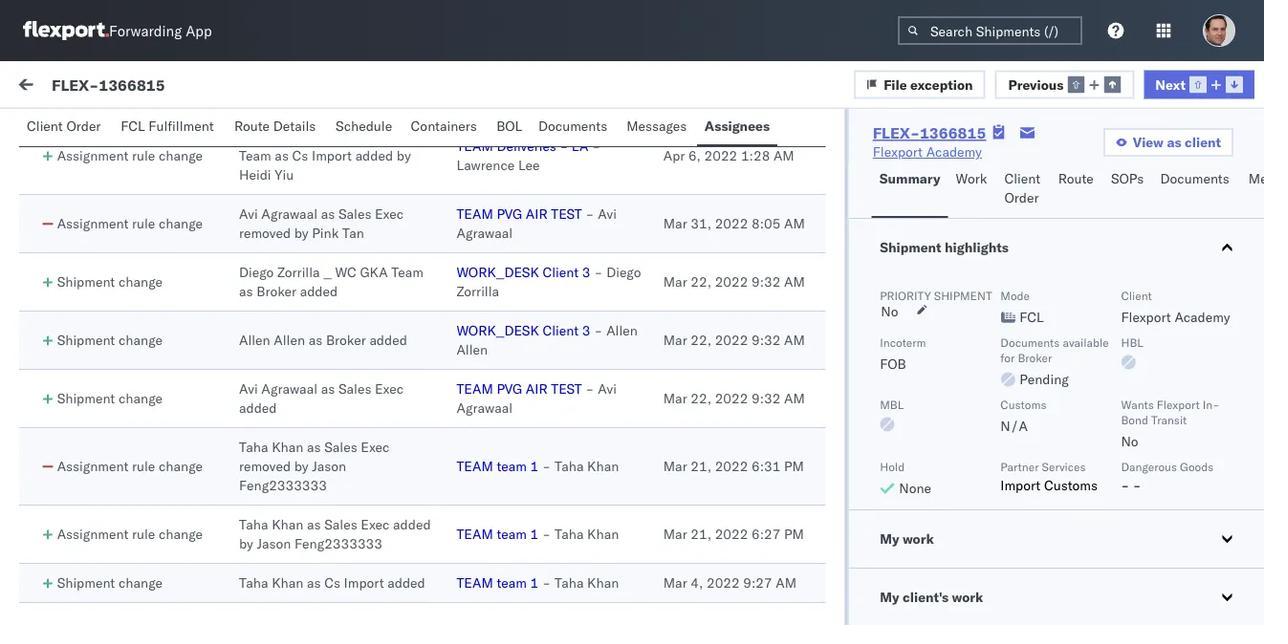 Task type: vqa. For each thing, say whether or not it's contained in the screenshot.


Task type: describe. For each thing, give the bounding box(es) containing it.
work right related
[[1029, 166, 1054, 180]]

31,
[[691, 215, 711, 232]]

savant for warehouse
[[136, 312, 178, 329]]

lawrence inside team deliveries - la - lawrence lee
[[456, 157, 515, 174]]

and
[[246, 546, 269, 563]]

as left soon
[[227, 565, 241, 582]]

import up terminal
[[344, 575, 384, 591]]

import inside "button"
[[142, 78, 182, 95]]

your up of
[[125, 546, 151, 563]]

zorrilla for diego zorrilla _ wc gka team as broker added
[[277, 264, 320, 281]]

import inside partner services import customs
[[1000, 477, 1040, 494]]

4 pdt from the top
[[580, 595, 605, 612]]

academy inside client flexport academy incoterm fob
[[1174, 309, 1230, 326]]

sops button
[[1103, 162, 1153, 218]]

work inside button
[[956, 170, 987, 187]]

fulfillment
[[148, 118, 214, 134]]

exec for taha khan as sales exec removed by jason feng2333333
[[361, 439, 390, 456]]

6:31
[[752, 458, 781, 475]]

removed for khan
[[239, 458, 291, 475]]

diego zorrilla _ wc gka team as broker added
[[239, 264, 423, 300]]

team for avi agrawaal as sales exec removed by pink tan
[[456, 206, 493, 222]]

sales for avi agrawaal as sales exec removed by pink tan
[[338, 206, 371, 222]]

by for taha khan as sales exec removed by jason feng2333333
[[294, 458, 308, 475]]

as up the "delay:"
[[307, 575, 321, 591]]

gka
[[360, 264, 388, 281]]

warehouse
[[132, 345, 203, 362]]

as inside avi agrawaal as sales exec removed by pink tan
[[321, 206, 335, 222]]

agrawaal inside avi agrawaal as sales exec removed by pink tan
[[261, 206, 317, 222]]

hbl
[[1121, 335, 1143, 349]]

resize handle column header for related work item/shipment
[[1230, 160, 1253, 625]]

services
[[1041, 459, 1085, 474]]

1 vertical spatial documents button
[[1153, 162, 1241, 218]]

tan
[[342, 225, 364, 241]]

containers
[[411, 118, 477, 134]]

2022 for avi agrawaal as sales exec added
[[715, 390, 748, 407]]

2:46
[[524, 232, 553, 249]]

often
[[200, 489, 232, 505]]

internal (0)
[[128, 121, 203, 138]]

client's
[[902, 589, 948, 606]]

bond
[[1121, 413, 1148, 427]]

k,
[[331, 469, 344, 486]]

exception: warehouse devan delay
[[61, 345, 286, 362]]

4 26, from the top
[[459, 595, 480, 612]]

highlights
[[944, 239, 1008, 256]]

taha inside taha khan as sales exec removed by jason feng2333333
[[239, 439, 268, 456]]

route for route details
[[234, 118, 270, 134]]

diego zorrilla
[[456, 264, 641, 300]]

test for mar 31, 2022 8:05 am
[[551, 206, 582, 222]]

1 vertical spatial client order
[[1004, 170, 1040, 206]]

mar for avi agrawaal as sales exec added
[[663, 390, 687, 407]]

0 vertical spatial my
[[19, 74, 50, 100]]

flexport for transit
[[1156, 397, 1199, 412]]

work button
[[948, 162, 997, 218]]

shipment for allen allen as broker added
[[57, 332, 115, 349]]

message list button
[[215, 113, 313, 150]]

work_desk client 3 - for zorrilla
[[456, 264, 603, 281]]

team for taha khan as cs import added
[[497, 575, 527, 591]]

Search Shipments (/) text field
[[898, 16, 1082, 45]]

team deliveries - la - lawrence lee
[[456, 138, 600, 174]]

been
[[83, 489, 113, 505]]

added up we
[[369, 332, 407, 349]]

exception: for exception: warehouse devan delay
[[61, 345, 129, 362]]

am for allen allen as broker added
[[784, 332, 805, 349]]

shipment's
[[160, 527, 226, 544]]

next button
[[1144, 70, 1254, 99]]

this inside this contract established, we will create a lucrative partnership.
[[231, 383, 253, 400]]

khan inside taha khan as sales exec added by jason feng2333333
[[272, 516, 303, 533]]

shipment for diego zorrilla _ wc gka team as broker added
[[57, 273, 115, 290]]

avi up the diego zorrilla
[[598, 206, 617, 222]]

21, for mar 21, 2022 6:31 pm
[[691, 458, 711, 475]]

allen allen as broker added
[[239, 332, 407, 349]]

me button
[[1241, 162, 1264, 218]]

la
[[572, 138, 588, 154]]

pvg for avi agrawaal as sales exec removed by pink tan
[[497, 206, 522, 222]]

0 horizontal spatial client order
[[27, 118, 101, 134]]

fcl fulfillment button
[[113, 109, 227, 146]]

22, for avi
[[691, 390, 711, 407]]

2 oct from the top
[[434, 347, 456, 363]]

order for client order button to the left
[[66, 118, 101, 134]]

documents for documents available for broker
[[1000, 335, 1059, 349]]

wc inside lawrence lee wc segment team as cs import added by heidi yiu
[[326, 128, 347, 145]]

academy inside the flexport academy link
[[926, 143, 982, 160]]

pending
[[1019, 371, 1068, 388]]

removed for agrawaal
[[239, 225, 291, 241]]

rule for taha khan as sales exec removed by jason feng2333333
[[132, 458, 155, 475]]

avi down allen allen
[[598, 381, 617, 397]]

savant for unknown
[[136, 207, 178, 224]]

partner
[[1000, 459, 1038, 474]]

assignment rule change for avi agrawaal as sales exec removed by pink tan
[[57, 215, 203, 232]]

wants flexport in- bond transit no
[[1121, 397, 1219, 450]]

bol button
[[489, 109, 531, 146]]

mar for avi agrawaal as sales exec removed by pink tan
[[663, 215, 687, 232]]

heidi
[[239, 166, 271, 183]]

file exception
[[884, 76, 973, 93]]

0 horizontal spatial a
[[100, 383, 108, 400]]

added inside taha khan as sales exec added by jason feng2333333
[[393, 516, 431, 533]]

cs inside lawrence lee wc segment team as cs import added by heidi yiu
[[292, 147, 308, 164]]

type
[[288, 240, 319, 257]]

am for taha khan as cs import added
[[776, 575, 797, 591]]

next
[[1155, 76, 1186, 93]]

customs n/a
[[1000, 397, 1046, 435]]

allen allen
[[456, 322, 638, 358]]

0 horizontal spatial this
[[57, 383, 83, 400]]

as inside taha khan as sales exec removed by jason feng2333333
[[307, 439, 321, 456]]

1 26, from the top
[[459, 232, 480, 249]]

4 oct from the top
[[434, 595, 456, 612]]

soon
[[245, 565, 274, 582]]

as inside diego zorrilla _ wc gka team as broker added
[[239, 283, 253, 300]]

3 for diego
[[582, 264, 590, 281]]

21, for mar 21, 2022 6:27 pm
[[691, 526, 711, 543]]

external (0)
[[31, 121, 109, 138]]

work down none
[[902, 531, 933, 547]]

0 vertical spatial my work
[[19, 74, 104, 100]]

flexport academy
[[873, 143, 982, 160]]

diego for diego zorrilla
[[606, 264, 641, 281]]

added inside lawrence lee wc segment team as cs import added by heidi yiu
[[355, 147, 393, 164]]

assignment for taha khan as sales exec added by jason feng2333333
[[57, 526, 128, 543]]

flex- up pending
[[985, 347, 1025, 363]]

rule for taha khan as sales exec added by jason feng2333333
[[132, 526, 155, 543]]

0 vertical spatial flexport
[[873, 143, 923, 160]]

1 horizontal spatial we
[[345, 527, 364, 544]]

flex- right my client's work
[[985, 595, 1025, 612]]

route for route
[[1058, 170, 1094, 187]]

flex- down n/a
[[985, 471, 1025, 488]]

flex- up mode
[[985, 232, 1025, 249]]

forwarding app
[[109, 22, 212, 40]]

0 vertical spatial we
[[57, 469, 76, 486]]

documents available for broker
[[1000, 335, 1108, 365]]

mar 21, 2022 6:31 pm
[[663, 458, 804, 475]]

partnership.
[[189, 403, 264, 419]]

2022 for allen allen as broker added
[[715, 332, 748, 349]]

deliveries
[[497, 138, 556, 154]]

note
[[309, 508, 336, 524]]

team for taha khan as sales exec removed by jason feng2333333
[[497, 458, 527, 475]]

devan
[[207, 345, 247, 362]]

message for message
[[59, 166, 105, 180]]

delivery
[[260, 527, 307, 544]]

team for taha khan as sales exec added by jason feng2333333
[[456, 526, 493, 543]]

devan
[[347, 469, 384, 486]]

no inside wants flexport in- bond transit no
[[1121, 433, 1138, 450]]

3 2023, from the top
[[483, 471, 521, 488]]

mode
[[1000, 288, 1029, 303]]

9:32 for avi
[[752, 390, 781, 407]]

broker for documents
[[1017, 350, 1052, 365]]

your up often
[[212, 469, 239, 486]]

delay:
[[296, 594, 335, 611]]

1 horizontal spatial client order button
[[997, 162, 1051, 218]]

import work
[[142, 78, 217, 95]]

4,
[[691, 575, 703, 591]]

oct 26, 2023, 2:44 pm pdt
[[434, 595, 605, 612]]

team pvg air test - for avi agrawaal as sales exec removed by pink tan
[[456, 206, 594, 222]]

flex- up flexport academy
[[873, 123, 920, 142]]

added down with
[[387, 575, 425, 591]]

notifying
[[103, 469, 156, 486]]

omkar savant for warehouse
[[93, 312, 178, 329]]

work_desk for zorrilla
[[456, 264, 539, 281]]

segment
[[350, 128, 404, 145]]

0 vertical spatial documents button
[[531, 109, 619, 146]]

appreciate
[[57, 546, 122, 563]]

1 vertical spatial 1366815
[[920, 123, 986, 142]]

recovery)
[[163, 594, 230, 611]]

am for diego zorrilla _ wc gka team as broker added
[[784, 273, 805, 290]]

bol
[[496, 118, 522, 134]]

priority shipment
[[879, 288, 992, 303]]

great
[[111, 383, 142, 400]]

shipment change for diego
[[57, 273, 162, 290]]

delay
[[250, 345, 286, 362]]

established,
[[311, 383, 385, 400]]

1:28
[[741, 147, 770, 164]]

3 oct from the top
[[434, 471, 456, 488]]

3 omkar savant from the top
[[93, 561, 178, 578]]

contract
[[257, 383, 307, 400]]

team team 1 - taha khan for taha khan as sales exec added by jason feng2333333
[[456, 526, 619, 543]]

2:44
[[524, 595, 553, 612]]

2 458574 from the top
[[1025, 471, 1075, 488]]

3 savant from the top
[[136, 561, 178, 578]]

details
[[273, 118, 316, 134]]

am for avi agrawaal as sales exec removed by pink tan
[[784, 215, 805, 232]]

flex- up 'external (0)'
[[52, 75, 99, 94]]

team for lawrence lee wc segment team as cs import added by heidi yiu
[[456, 138, 493, 154]]

exec for avi agrawaal as sales exec removed by pink tan
[[375, 206, 404, 222]]

a inside this contract established, we will create a lucrative partnership.
[[123, 403, 130, 419]]

taha khan as sales exec removed by jason feng2333333
[[239, 439, 390, 494]]

air for mar 22, 2022 9:32 am
[[526, 381, 548, 397]]

avi inside avi agrawaal as sales exec removed by pink tan
[[239, 206, 258, 222]]

work up 'external (0)'
[[55, 74, 104, 100]]

sales for taha khan as sales exec removed by jason feng2333333
[[324, 439, 357, 456]]

avi agrawaal as sales exec added
[[239, 381, 404, 416]]

0 horizontal spatial 1366815
[[99, 75, 165, 94]]

0 horizontal spatial client order button
[[19, 109, 113, 146]]

date.
[[311, 527, 342, 544]]

my work inside button
[[879, 531, 933, 547]]

6,
[[688, 147, 701, 164]]

air for mar 31, 2022 8:05 am
[[526, 206, 548, 222]]

9:27
[[743, 575, 772, 591]]

internal
[[128, 121, 175, 138]]

mar 21, 2022 6:27 pm
[[663, 526, 804, 543]]

rule for avi agrawaal as sales exec removed by pink tan
[[132, 215, 155, 232]]

avi agrawaal for mar 22, 2022 9:32 am
[[456, 381, 617, 416]]

flex-1366815 link
[[873, 123, 986, 142]]

0 horizontal spatial no
[[880, 303, 898, 320]]

work_desk client 3 - for allen
[[456, 322, 603, 339]]

1 horizontal spatial you
[[342, 546, 364, 563]]

resize handle column header for time
[[678, 160, 701, 625]]

work right client's
[[951, 589, 983, 606]]

1 vertical spatial customs
[[1000, 397, 1046, 412]]

avi agrawaal for mar 31, 2022 8:05 am
[[456, 206, 617, 241]]

sales for taha khan as sales exec added by jason feng2333333
[[324, 516, 357, 533]]

0 vertical spatial flex-1366815
[[52, 75, 165, 94]]

zorrilla for diego zorrilla
[[456, 283, 499, 300]]

4 2023, from the top
[[483, 595, 521, 612]]

than
[[172, 508, 199, 524]]

team for taha khan as sales exec removed by jason feng2333333
[[456, 458, 493, 475]]

avi inside avi agrawaal as sales exec added
[[239, 381, 258, 397]]

k
[[306, 469, 315, 486]]

resize handle column header for message
[[402, 160, 425, 625]]



Task type: locate. For each thing, give the bounding box(es) containing it.
none
[[899, 480, 931, 497]]

0 horizontal spatial (0)
[[84, 121, 109, 138]]

agrawaal up type
[[261, 206, 317, 222]]

broker inside diego zorrilla _ wc gka team as broker added
[[256, 283, 296, 300]]

unknown
[[132, 240, 192, 257]]

1 vertical spatial this
[[368, 508, 390, 524]]

sales down unloading
[[324, 516, 357, 533]]

flex-1366815 down forwarding app link
[[52, 75, 165, 94]]

4 assignment from the top
[[57, 526, 128, 543]]

assignment for avi agrawaal as sales exec removed by pink tan
[[57, 215, 128, 232]]

agrawaal right we
[[456, 400, 513, 416]]

22, for allen
[[691, 332, 711, 349]]

mar for taha khan as sales exec removed by jason feng2333333
[[663, 458, 687, 475]]

2 vertical spatial 22,
[[691, 390, 711, 407]]

documents button right bol
[[531, 109, 619, 146]]

1 savant from the top
[[136, 207, 178, 224]]

1 horizontal spatial client order
[[1004, 170, 1040, 206]]

omkar savant for unknown
[[93, 207, 178, 224]]

0 vertical spatial omkar
[[93, 207, 133, 224]]

1 horizontal spatial hold
[[879, 459, 904, 474]]

rule down internal
[[132, 147, 155, 164]]

3 team from the top
[[456, 381, 493, 397]]

sales up tan
[[338, 206, 371, 222]]

458574
[[1025, 347, 1075, 363], [1025, 471, 1075, 488]]

apr 6, 2022 1:28 am
[[663, 147, 794, 164]]

2022 for taha khan as sales exec removed by jason feng2333333
[[715, 458, 748, 475]]

your
[[212, 469, 239, 486], [131, 527, 157, 544], [125, 546, 151, 563], [137, 565, 164, 582]]

by inside lawrence lee wc segment team as cs import added by heidi yiu
[[397, 147, 411, 164]]

sales for avi agrawaal as sales exec added
[[338, 381, 371, 397]]

by down the expected.
[[239, 535, 253, 552]]

jason inside taha khan as sales exec added by jason feng2333333
[[257, 535, 291, 552]]

(0) for internal (0)
[[179, 121, 203, 138]]

flexport. image
[[23, 21, 109, 40]]

1 oct 26, 2023, 2:45 pm pdt from the top
[[434, 347, 605, 363]]

pm
[[557, 232, 577, 249], [557, 347, 577, 363], [784, 458, 804, 475], [557, 471, 577, 488], [784, 526, 804, 543], [557, 595, 577, 612]]

1 avi agrawaal from the top
[[456, 206, 617, 241]]

flexport
[[873, 143, 923, 160], [1121, 309, 1171, 326], [1156, 397, 1199, 412]]

flexport for fob
[[1121, 309, 1171, 326]]

team pvg air test -
[[456, 206, 594, 222], [456, 381, 594, 397]]

omkar for warehouse
[[93, 312, 133, 329]]

1 vertical spatial flex- 458574
[[985, 471, 1075, 488]]

air up 2:46 on the top of the page
[[526, 206, 548, 222]]

1 mar 22, 2022 9:32 am from the top
[[663, 273, 805, 290]]

as up devan at the bottom left of page
[[239, 283, 253, 300]]

a
[[100, 383, 108, 400], [123, 403, 130, 419]]

2022
[[704, 147, 737, 164], [715, 215, 748, 232], [715, 273, 748, 290], [715, 332, 748, 349], [715, 390, 748, 407], [715, 458, 748, 475], [715, 526, 748, 543], [707, 575, 740, 591]]

2 vertical spatial omkar savant
[[93, 561, 178, 578]]

2 vertical spatial exception:
[[61, 594, 129, 611]]

as inside lawrence lee wc segment team as cs import added by heidi yiu
[[275, 147, 289, 164]]

7 mar from the top
[[663, 575, 687, 591]]

0 horizontal spatial team
[[239, 147, 271, 164]]

broker inside the documents available for broker
[[1017, 350, 1052, 365]]

0 vertical spatial team
[[497, 458, 527, 475]]

2022 for lawrence lee wc segment team as cs import added by heidi yiu
[[704, 147, 737, 164]]

2 (0) from the left
[[179, 121, 203, 138]]

exception: up is on the bottom of the page
[[61, 345, 129, 362]]

1 vertical spatial test
[[551, 381, 582, 397]]

assignment down external (0) button on the left top
[[57, 215, 128, 232]]

3 rule from the top
[[132, 458, 155, 475]]

forwarding
[[109, 22, 182, 40]]

team team 1 - taha khan for taha khan as sales exec removed by jason feng2333333
[[456, 458, 619, 475]]

savant up unknown
[[136, 207, 178, 224]]

test for mar 22, 2022 9:32 am
[[551, 381, 582, 397]]

added down _
[[300, 283, 338, 300]]

omkar savant up "(air"
[[93, 561, 178, 578]]

that up often
[[184, 469, 209, 486]]

3 9:32 from the top
[[752, 390, 781, 407]]

0 vertical spatial air
[[526, 206, 548, 222]]

flex- 458574
[[985, 347, 1075, 363], [985, 471, 1075, 488]]

message down external (0) button on the left top
[[59, 166, 105, 180]]

1 vertical spatial you
[[342, 546, 364, 563]]

with
[[367, 546, 393, 563]]

mar 22, 2022 9:32 am for diego
[[663, 273, 805, 290]]

diego
[[239, 264, 274, 281], [606, 264, 641, 281]]

this up partnership.
[[231, 383, 253, 400]]

exception:
[[61, 240, 129, 257], [61, 345, 129, 362], [61, 594, 129, 611]]

feng2333333 up please
[[239, 477, 327, 494]]

3 shipment change from the top
[[57, 390, 162, 407]]

3 team from the top
[[497, 575, 527, 591]]

diego inside the diego zorrilla
[[606, 264, 641, 281]]

2022 for diego zorrilla _ wc gka team as broker added
[[715, 273, 748, 290]]

order inside client order
[[1004, 189, 1039, 206]]

shipment change for avi
[[57, 390, 162, 407]]

rule for lawrence lee wc segment team as cs import added by heidi yiu
[[132, 147, 155, 164]]

2 assignment rule change from the top
[[57, 215, 203, 232]]

4 rule from the top
[[132, 526, 155, 543]]

2 oct 26, 2023, 2:45 pm pdt from the top
[[434, 471, 605, 488]]

0 vertical spatial hold
[[255, 240, 285, 257]]

4 mar from the top
[[663, 390, 687, 407]]

2 pvg from the top
[[497, 381, 522, 397]]

2 team from the top
[[456, 206, 493, 222]]

1 vertical spatial message
[[59, 166, 105, 180]]

exception: for exception: (air recovery) schedule delay: terminal -
[[61, 594, 129, 611]]

assignment rule change up unknown
[[57, 215, 203, 232]]

deal
[[146, 383, 171, 400]]

22, for diego
[[691, 273, 711, 290]]

rule up unknown
[[132, 215, 155, 232]]

academy up in-
[[1174, 309, 1230, 326]]

1 horizontal spatial flex-1366815
[[873, 123, 986, 142]]

mar for allen allen as broker added
[[663, 332, 687, 349]]

shipment
[[879, 239, 941, 256], [57, 273, 115, 290], [57, 332, 115, 349], [57, 390, 115, 407], [57, 575, 115, 591]]

order left internal
[[66, 118, 101, 134]]

1 vertical spatial savant
[[136, 312, 178, 329]]

5 mar from the top
[[663, 458, 687, 475]]

removed inside taha khan as sales exec removed by jason feng2333333
[[239, 458, 291, 475]]

assignment up been
[[57, 458, 128, 475]]

assignment rule change for taha khan as sales exec added by jason feng2333333
[[57, 526, 203, 543]]

as right please
[[307, 516, 321, 533]]

1 horizontal spatial cs
[[324, 575, 340, 591]]

as inside avi agrawaal as sales exec added
[[321, 381, 335, 397]]

1 horizontal spatial broker
[[326, 332, 366, 349]]

agrawaal left 2:46 on the top of the page
[[456, 225, 513, 241]]

2 2:45 from the top
[[524, 471, 553, 488]]

2 2023, from the top
[[483, 347, 521, 363]]

lawrence inside lawrence lee wc segment team as cs import added by heidi yiu
[[239, 128, 297, 145]]

1 vertical spatial work_desk client 3 -
[[456, 322, 603, 339]]

internal (0) button
[[121, 113, 215, 150]]

transit
[[1151, 413, 1186, 427]]

2 omkar savant from the top
[[93, 312, 178, 329]]

0 vertical spatial test
[[551, 206, 582, 222]]

0 vertical spatial message
[[222, 121, 278, 138]]

0 horizontal spatial lee
[[301, 128, 322, 145]]

1 rule from the top
[[132, 147, 155, 164]]

2 22, from the top
[[691, 332, 711, 349]]

wants
[[1121, 397, 1153, 412]]

taha inside taha khan as sales exec added by jason feng2333333
[[239, 516, 268, 533]]

9:32 for diego
[[752, 273, 781, 290]]

1 horizontal spatial diego
[[606, 264, 641, 281]]

in-
[[1202, 397, 1219, 412]]

0 horizontal spatial you
[[159, 469, 181, 486]]

0 vertical spatial no
[[880, 303, 898, 320]]

lawrence lee wc segment team as cs import added by heidi yiu
[[239, 128, 411, 183]]

allen
[[606, 322, 638, 339], [239, 332, 270, 349], [274, 332, 305, 349], [456, 341, 488, 358]]

external (0) button
[[23, 113, 121, 150]]

is
[[87, 383, 97, 400]]

1 458574 from the top
[[1025, 347, 1075, 363]]

0 horizontal spatial cs
[[292, 147, 308, 164]]

by inside taha khan as sales exec added by jason feng2333333
[[239, 535, 253, 552]]

1 vertical spatial avi agrawaal
[[456, 381, 617, 416]]

shipment inside we are notifying you that your shipment, k & k, devan has been delayed. this often occurs when unloading cargo takes longer than expected. please note that this may impact your shipment's final delivery date. we appreciate your understanding and will update you with the status of your shipment as soon as possible.
[[167, 565, 224, 582]]

1 horizontal spatial order
[[1004, 189, 1039, 206]]

work
[[185, 78, 217, 95], [956, 170, 987, 187]]

will
[[57, 403, 78, 419], [272, 546, 293, 563]]

schedule down soon
[[233, 594, 293, 611]]

1 vertical spatial omkar savant
[[93, 312, 178, 329]]

wc inside diego zorrilla _ wc gka team as broker added
[[335, 264, 356, 281]]

dangerous goods - -
[[1121, 459, 1213, 494]]

1 work_desk client 3 - from the top
[[456, 264, 603, 281]]

2 vertical spatial team
[[497, 575, 527, 591]]

client flexport academy incoterm fob
[[879, 288, 1230, 372]]

2 team pvg air test - from the top
[[456, 381, 594, 397]]

work_desk client 3 -
[[456, 264, 603, 281], [456, 322, 603, 339]]

9:32
[[752, 273, 781, 290], [752, 332, 781, 349], [752, 390, 781, 407]]

assignment up appreciate
[[57, 526, 128, 543]]

customs right unknown
[[195, 240, 252, 257]]

broker for allen
[[326, 332, 366, 349]]

zorrilla inside the diego zorrilla
[[456, 283, 499, 300]]

route inside button
[[234, 118, 270, 134]]

1 vertical spatial no
[[1121, 433, 1138, 450]]

shipment for avi agrawaal as sales exec added
[[57, 390, 115, 407]]

exception: for exception: unknown customs hold type
[[61, 240, 129, 257]]

0 vertical spatial 2:45
[[524, 347, 553, 363]]

work_desk client 3 - down the diego zorrilla
[[456, 322, 603, 339]]

zorrilla down type
[[277, 264, 320, 281]]

as right soon
[[277, 565, 291, 582]]

0 vertical spatial mar 22, 2022 9:32 am
[[663, 273, 805, 290]]

mar for taha khan as cs import added
[[663, 575, 687, 591]]

route left sops
[[1058, 170, 1094, 187]]

will inside we are notifying you that your shipment, k & k, devan has been delayed. this often occurs when unloading cargo takes longer than expected. please note that this may impact your shipment's final delivery date. we appreciate your understanding and will update you with the status of your shipment as soon as possible.
[[272, 546, 293, 563]]

3 mar 22, 2022 9:32 am from the top
[[663, 390, 805, 407]]

0 vertical spatial team team 1 - taha khan
[[456, 458, 619, 475]]

1 vertical spatial client order button
[[997, 162, 1051, 218]]

broker down type
[[256, 283, 296, 300]]

1 for taha khan as cs import added
[[530, 575, 539, 591]]

1 air from the top
[[526, 206, 548, 222]]

fcl fulfillment
[[121, 118, 214, 134]]

0 vertical spatial work_desk client 3 -
[[456, 264, 603, 281]]

21,
[[691, 458, 711, 475], [691, 526, 711, 543]]

0 vertical spatial lee
[[301, 128, 322, 145]]

sales inside taha khan as sales exec added by jason feng2333333
[[324, 516, 357, 533]]

2 pdt from the top
[[580, 347, 605, 363]]

diego for diego zorrilla _ wc gka team as broker added
[[239, 264, 274, 281]]

1 resize handle column header from the left
[[402, 160, 425, 625]]

1 vertical spatial that
[[340, 508, 364, 524]]

my for my client's work button
[[879, 589, 899, 606]]

by for taha khan as sales exec added by jason feng2333333
[[239, 535, 253, 552]]

2 vertical spatial mar 22, 2022 9:32 am
[[663, 390, 805, 407]]

customs inside partner services import customs
[[1044, 477, 1097, 494]]

2 savant from the top
[[136, 312, 178, 329]]

1 diego from the left
[[239, 264, 274, 281]]

2 3 from the top
[[582, 322, 590, 339]]

2 vertical spatial my
[[879, 589, 899, 606]]

exec
[[375, 206, 404, 222], [375, 381, 404, 397], [361, 439, 390, 456], [361, 516, 390, 533]]

pvg
[[497, 206, 522, 222], [497, 381, 522, 397]]

has
[[57, 489, 79, 505]]

order
[[66, 118, 101, 134], [1004, 189, 1039, 206]]

removed up occurs
[[239, 458, 291, 475]]

containers button
[[403, 109, 489, 146]]

we
[[389, 383, 406, 400]]

1 3 from the top
[[582, 264, 590, 281]]

0 vertical spatial 458574
[[1025, 347, 1075, 363]]

goods
[[1179, 459, 1213, 474]]

0 vertical spatial team pvg air test -
[[456, 206, 594, 222]]

sales inside taha khan as sales exec removed by jason feng2333333
[[324, 439, 357, 456]]

0 vertical spatial that
[[184, 469, 209, 486]]

assignment for taha khan as sales exec removed by jason feng2333333
[[57, 458, 128, 475]]

rule up delayed.
[[132, 458, 155, 475]]

client order left internal
[[27, 118, 101, 134]]

understanding
[[155, 546, 243, 563]]

as up k at the bottom left of the page
[[307, 439, 321, 456]]

am for avi agrawaal as sales exec added
[[784, 390, 805, 407]]

0 horizontal spatial hold
[[255, 240, 285, 257]]

as right delay
[[309, 332, 322, 349]]

my up "external"
[[19, 74, 50, 100]]

0 vertical spatial customs
[[195, 240, 252, 257]]

academy down flex-1366815 'link'
[[926, 143, 982, 160]]

jason for taha khan as sales exec added by jason feng2333333
[[257, 535, 291, 552]]

import inside lawrence lee wc segment team as cs import added by heidi yiu
[[312, 147, 352, 164]]

exec for avi agrawaal as sales exec added
[[375, 381, 404, 397]]

shipment change for allen
[[57, 332, 162, 349]]

1 vertical spatial lawrence
[[456, 157, 515, 174]]

create
[[82, 403, 120, 419]]

0 vertical spatial shipment
[[933, 288, 992, 303]]

my down none
[[879, 531, 899, 547]]

3 assignment rule change from the top
[[57, 458, 203, 475]]

added inside avi agrawaal as sales exec added
[[239, 400, 277, 416]]

2 vertical spatial customs
[[1044, 477, 1097, 494]]

1 vertical spatial this
[[171, 489, 197, 505]]

hold left type
[[255, 240, 285, 257]]

forwarding app link
[[23, 21, 212, 40]]

0 horizontal spatial my work
[[19, 74, 104, 100]]

flexport inside client flexport academy incoterm fob
[[1121, 309, 1171, 326]]

1366815 up flexport academy
[[920, 123, 986, 142]]

1 mar from the top
[[663, 215, 687, 232]]

taha khan as sales exec added by jason feng2333333
[[239, 516, 431, 552]]

0 horizontal spatial that
[[184, 469, 209, 486]]

2 diego from the left
[[606, 264, 641, 281]]

1 1 from the top
[[530, 458, 539, 475]]

as up "pink"
[[321, 206, 335, 222]]

0 vertical spatial this
[[57, 383, 83, 400]]

6 mar from the top
[[663, 526, 687, 543]]

lee inside lawrence lee wc segment team as cs import added by heidi yiu
[[301, 128, 322, 145]]

4 resize handle column header from the left
[[1230, 160, 1253, 625]]

3 26, from the top
[[459, 471, 480, 488]]

1 assignment rule change from the top
[[57, 147, 203, 164]]

0 vertical spatial avi agrawaal
[[456, 206, 617, 241]]

work up fulfillment
[[185, 78, 217, 95]]

1 pvg from the top
[[497, 206, 522, 222]]

team for avi agrawaal as sales exec added
[[456, 381, 493, 397]]

1 omkar savant from the top
[[93, 207, 178, 224]]

3 22, from the top
[[691, 390, 711, 407]]

3 1 from the top
[[530, 575, 539, 591]]

avi agrawaal down allen allen
[[456, 381, 617, 416]]

exec inside avi agrawaal as sales exec removed by pink tan
[[375, 206, 404, 222]]

fcl inside button
[[121, 118, 145, 134]]

this
[[231, 383, 253, 400], [368, 508, 390, 524]]

fob
[[879, 356, 906, 372]]

2 vertical spatial documents
[[1000, 335, 1059, 349]]

1 horizontal spatial work
[[956, 170, 987, 187]]

fcl for fcl fulfillment
[[121, 118, 145, 134]]

jason inside taha khan as sales exec removed by jason feng2333333
[[312, 458, 346, 475]]

team inside diego zorrilla _ wc gka team as broker added
[[391, 264, 423, 281]]

zorrilla inside diego zorrilla _ wc gka team as broker added
[[277, 264, 320, 281]]

schedule inside button
[[336, 118, 392, 134]]

team for taha khan as cs import added
[[456, 575, 493, 591]]

1 for taha khan as sales exec removed by jason feng2333333
[[530, 458, 539, 475]]

2 mar from the top
[[663, 273, 687, 290]]

mar for diego zorrilla _ wc gka team as broker added
[[663, 273, 687, 290]]

2 1 from the top
[[530, 526, 539, 543]]

category
[[711, 166, 757, 180]]

3 exception: from the top
[[61, 594, 129, 611]]

0 vertical spatial cs
[[292, 147, 308, 164]]

work down the flexport academy link
[[956, 170, 987, 187]]

omkar savant up unknown
[[93, 207, 178, 224]]

you left with
[[342, 546, 364, 563]]

1 horizontal spatial message
[[222, 121, 278, 138]]

my client's work button
[[849, 569, 1264, 625]]

my work down none
[[879, 531, 933, 547]]

work_desk for allen
[[456, 322, 539, 339]]

previous button
[[995, 70, 1134, 99]]

1 horizontal spatial jason
[[312, 458, 346, 475]]

this inside we are notifying you that your shipment, k & k, devan has been delayed. this often occurs when unloading cargo takes longer than expected. please note that this may impact your shipment's final delivery date. we appreciate your understanding and will update you with the status of your shipment as soon as possible.
[[171, 489, 197, 505]]

(0) for external (0)
[[84, 121, 109, 138]]

pvg down allen allen
[[497, 381, 522, 397]]

exception: unknown customs hold type
[[61, 240, 319, 257]]

test down allen allen
[[551, 381, 582, 397]]

sales inside avi agrawaal as sales exec removed by pink tan
[[338, 206, 371, 222]]

list
[[281, 121, 305, 138]]

1366815 up internal
[[99, 75, 165, 94]]

omkar for unknown
[[93, 207, 133, 224]]

external
[[31, 121, 81, 138]]

assignment rule change for taha khan as sales exec removed by jason feng2333333
[[57, 458, 203, 475]]

2 team from the top
[[497, 526, 527, 543]]

exec for taha khan as sales exec added by jason feng2333333
[[361, 516, 390, 533]]

0 vertical spatial 9:32
[[752, 273, 781, 290]]

2 26, from the top
[[459, 347, 480, 363]]

this left is on the bottom of the page
[[57, 383, 83, 400]]

1 vertical spatial documents
[[1160, 170, 1229, 187]]

1 team from the top
[[456, 138, 493, 154]]

import down partner
[[1000, 477, 1040, 494]]

0 vertical spatial broker
[[256, 283, 296, 300]]

by down segment
[[397, 147, 411, 164]]

1 team from the top
[[497, 458, 527, 475]]

client order button up shipment highlights button
[[997, 162, 1051, 218]]

available
[[1062, 335, 1108, 349]]

will down the delivery at bottom
[[272, 546, 293, 563]]

team team 1 - taha khan for taha khan as cs import added
[[456, 575, 619, 591]]

1 pdt from the top
[[580, 232, 605, 249]]

no down bond
[[1121, 433, 1138, 450]]

as inside taha khan as sales exec added by jason feng2333333
[[307, 516, 321, 533]]

shipment
[[933, 288, 992, 303], [167, 565, 224, 582]]

dangerous
[[1121, 459, 1177, 474]]

3 team team 1 - taha khan from the top
[[456, 575, 619, 591]]

flexport inside wants flexport in- bond transit no
[[1156, 397, 1199, 412]]

1 vertical spatial schedule
[[233, 594, 293, 611]]

4 shipment change from the top
[[57, 575, 162, 591]]

this up with
[[368, 508, 390, 524]]

2 vertical spatial team team 1 - taha khan
[[456, 575, 619, 591]]

0 vertical spatial client order button
[[19, 109, 113, 146]]

1 (0) from the left
[[84, 121, 109, 138]]

exec inside taha khan as sales exec added by jason feng2333333
[[361, 516, 390, 533]]

1 shipment change from the top
[[57, 273, 162, 290]]

agrawaal inside avi agrawaal as sales exec added
[[261, 381, 317, 397]]

1 vertical spatial route
[[1058, 170, 1094, 187]]

route inside button
[[1058, 170, 1094, 187]]

possible.
[[295, 565, 350, 582]]

jason
[[312, 458, 346, 475], [257, 535, 291, 552]]

1 21, from the top
[[691, 458, 711, 475]]

exec down allen allen as broker added
[[375, 381, 404, 397]]

1 removed from the top
[[239, 225, 291, 241]]

documents
[[538, 118, 607, 134], [1160, 170, 1229, 187], [1000, 335, 1059, 349]]

shipment change for taha
[[57, 575, 162, 591]]

1 flex- 458574 from the top
[[985, 347, 1075, 363]]

assignment rule change
[[57, 147, 203, 164], [57, 215, 203, 232], [57, 458, 203, 475], [57, 526, 203, 543]]

1 vertical spatial pvg
[[497, 381, 522, 397]]

work_desk client 3 - down 2:46 on the top of the page
[[456, 264, 603, 281]]

2 avi agrawaal from the top
[[456, 381, 617, 416]]

cs up yiu
[[292, 147, 308, 164]]

2022 for taha khan as sales exec added by jason feng2333333
[[715, 526, 748, 543]]

team right gka in the top of the page
[[391, 264, 423, 281]]

feng2333333 for removed
[[239, 477, 327, 494]]

khan
[[272, 439, 303, 456], [587, 458, 619, 475], [272, 516, 303, 533], [587, 526, 619, 543], [272, 575, 303, 591], [587, 575, 619, 591]]

assignment for lawrence lee wc segment team as cs import added by heidi yiu
[[57, 147, 128, 164]]

1 oct from the top
[[434, 232, 456, 249]]

jason up unloading
[[312, 458, 346, 475]]

1 vertical spatial team
[[391, 264, 423, 281]]

resize handle column header
[[402, 160, 425, 625], [678, 160, 701, 625], [954, 160, 977, 625], [1230, 160, 1253, 625]]

4 assignment rule change from the top
[[57, 526, 203, 543]]

schedule right 'details'
[[336, 118, 392, 134]]

work inside "button"
[[185, 78, 217, 95]]

2 team team 1 - taha khan from the top
[[456, 526, 619, 543]]

that
[[184, 469, 209, 486], [340, 508, 364, 524]]

3 pdt from the top
[[580, 471, 605, 488]]

2022 for taha khan as cs import added
[[707, 575, 740, 591]]

1 22, from the top
[[691, 273, 711, 290]]

exec up with
[[361, 516, 390, 533]]

added down delay
[[239, 400, 277, 416]]

0 horizontal spatial work
[[185, 78, 217, 95]]

4 team from the top
[[456, 458, 493, 475]]

your down longer
[[131, 527, 157, 544]]

2 assignment from the top
[[57, 215, 128, 232]]

documents up la
[[538, 118, 607, 134]]

mar 22, 2022 9:32 am for allen
[[663, 332, 805, 349]]

1 horizontal spatial route
[[1058, 170, 1094, 187]]

1 vertical spatial work
[[956, 170, 987, 187]]

2 21, from the top
[[691, 526, 711, 543]]

shipment for taha khan as cs import added
[[57, 575, 115, 591]]

rule
[[132, 147, 155, 164], [132, 215, 155, 232], [132, 458, 155, 475], [132, 526, 155, 543]]

documents button down client
[[1153, 162, 1241, 218]]

0 horizontal spatial academy
[[926, 143, 982, 160]]

this up 'than'
[[171, 489, 197, 505]]

messages
[[626, 118, 687, 134]]

will inside this contract established, we will create a lucrative partnership.
[[57, 403, 78, 419]]

lee inside team deliveries - la - lawrence lee
[[518, 157, 540, 174]]

me
[[1248, 170, 1264, 187]]

2 flex- 458574 from the top
[[985, 471, 1075, 488]]

wc left segment
[[326, 128, 347, 145]]

by inside avi agrawaal as sales exec removed by pink tan
[[294, 225, 308, 241]]

0 horizontal spatial broker
[[256, 283, 296, 300]]

documents for the bottom documents button
[[1160, 170, 1229, 187]]

0 horizontal spatial schedule
[[233, 594, 293, 611]]

jason for taha khan as sales exec removed by jason feng2333333
[[312, 458, 346, 475]]

diego inside diego zorrilla _ wc gka team as broker added
[[239, 264, 274, 281]]

team for taha khan as sales exec added by jason feng2333333
[[497, 526, 527, 543]]

no down priority
[[880, 303, 898, 320]]

5 team from the top
[[456, 526, 493, 543]]

2 work_desk client 3 - from the top
[[456, 322, 603, 339]]

0 vertical spatial wc
[[326, 128, 347, 145]]

3 down the diego zorrilla
[[582, 322, 590, 339]]

client inside client flexport academy incoterm fob
[[1121, 288, 1151, 303]]

schedule
[[336, 118, 392, 134], [233, 594, 293, 611]]

flex- 458574 up pending
[[985, 347, 1075, 363]]

my for my work button
[[879, 531, 899, 547]]

avi agrawaal
[[456, 206, 617, 241], [456, 381, 617, 416]]

2 air from the top
[[526, 381, 548, 397]]

we up has
[[57, 469, 76, 486]]

agrawaal
[[261, 206, 317, 222], [456, 225, 513, 241], [261, 381, 317, 397], [456, 400, 513, 416]]

2 work_desk from the top
[[456, 322, 539, 339]]

2 vertical spatial flexport
[[1156, 397, 1199, 412]]

2 vertical spatial 9:32
[[752, 390, 781, 407]]

1 vertical spatial removed
[[239, 458, 291, 475]]

3
[[582, 264, 590, 281], [582, 322, 590, 339]]

1 omkar from the top
[[93, 207, 133, 224]]

1 vertical spatial 9:32
[[752, 332, 781, 349]]

my work button
[[849, 511, 1264, 568]]

1 vertical spatial flexport
[[1121, 309, 1171, 326]]

shipment down understanding
[[167, 565, 224, 582]]

sales inside avi agrawaal as sales exec added
[[338, 381, 371, 397]]

this inside we are notifying you that your shipment, k & k, devan has been delayed. this often occurs when unloading cargo takes longer than expected. please note that this may impact your shipment's final delivery date. we appreciate your understanding and will update you with the status of your shipment as soon as possible.
[[368, 508, 390, 524]]

3 mar from the top
[[663, 332, 687, 349]]

by inside taha khan as sales exec removed by jason feng2333333
[[294, 458, 308, 475]]

shipment inside button
[[879, 239, 941, 256]]

1 horizontal spatial a
[[123, 403, 130, 419]]

1 exception: from the top
[[61, 240, 129, 257]]

1 horizontal spatial will
[[272, 546, 293, 563]]

team up heidi
[[239, 147, 271, 164]]

import work button
[[134, 61, 225, 113]]

khan inside taha khan as sales exec removed by jason feng2333333
[[272, 439, 303, 456]]

0 vertical spatial 1
[[530, 458, 539, 475]]

your right of
[[137, 565, 164, 582]]

mar for taha khan as sales exec added by jason feng2333333
[[663, 526, 687, 543]]

exec inside taha khan as sales exec removed by jason feng2333333
[[361, 439, 390, 456]]

client order button left internal
[[19, 109, 113, 146]]

2 mar 22, 2022 9:32 am from the top
[[663, 332, 805, 349]]

1 2:45 from the top
[[524, 347, 553, 363]]

shipment change
[[57, 273, 162, 290], [57, 332, 162, 349], [57, 390, 162, 407], [57, 575, 162, 591]]

client order
[[27, 118, 101, 134], [1004, 170, 1040, 206]]

jason down please
[[257, 535, 291, 552]]

agrawaal down delay
[[261, 381, 317, 397]]

6:27
[[752, 526, 781, 543]]

message for message list
[[222, 121, 278, 138]]

feng2333333 inside taha khan as sales exec added by jason feng2333333
[[295, 535, 382, 552]]

team inside team deliveries - la - lawrence lee
[[456, 138, 493, 154]]

order for right client order button
[[1004, 189, 1039, 206]]

1 vertical spatial team team 1 - taha khan
[[456, 526, 619, 543]]

removed inside avi agrawaal as sales exec removed by pink tan
[[239, 225, 291, 241]]

1 test from the top
[[551, 206, 582, 222]]

team inside lawrence lee wc segment team as cs import added by heidi yiu
[[239, 147, 271, 164]]

exec inside avi agrawaal as sales exec added
[[375, 381, 404, 397]]

import
[[142, 78, 182, 95], [312, 147, 352, 164], [1000, 477, 1040, 494], [344, 575, 384, 591]]

route left list on the top of the page
[[234, 118, 270, 134]]

as up yiu
[[275, 147, 289, 164]]

0 vertical spatial jason
[[312, 458, 346, 475]]

2 omkar from the top
[[93, 312, 133, 329]]

0 horizontal spatial will
[[57, 403, 78, 419]]

client
[[1185, 134, 1221, 151]]

3 assignment from the top
[[57, 458, 128, 475]]

feng2333333 inside taha khan as sales exec removed by jason feng2333333
[[239, 477, 327, 494]]

1 horizontal spatial that
[[340, 508, 364, 524]]

client order right the "work" button
[[1004, 170, 1040, 206]]

1 vertical spatial 22,
[[691, 332, 711, 349]]

2 vertical spatial 1
[[530, 575, 539, 591]]

1 vertical spatial mar 22, 2022 9:32 am
[[663, 332, 805, 349]]

sales left we
[[338, 381, 371, 397]]

documents inside the documents available for broker
[[1000, 335, 1059, 349]]

am
[[773, 147, 794, 164], [784, 215, 805, 232], [784, 273, 805, 290], [784, 332, 805, 349], [784, 390, 805, 407], [776, 575, 797, 591]]

fcl
[[121, 118, 145, 134], [1019, 309, 1043, 326]]

1 assignment from the top
[[57, 147, 128, 164]]

team pvg air test - for avi agrawaal as sales exec added
[[456, 381, 594, 397]]

assignment down 'external (0)'
[[57, 147, 128, 164]]

458574 up my work button
[[1025, 471, 1075, 488]]

1 2023, from the top
[[483, 232, 521, 249]]

1 9:32 from the top
[[752, 273, 781, 290]]

pvg for avi agrawaal as sales exec added
[[497, 381, 522, 397]]

3 omkar from the top
[[93, 561, 133, 578]]

mbl
[[879, 397, 903, 412]]

summary button
[[872, 162, 948, 218]]

2 removed from the top
[[239, 458, 291, 475]]

1 vertical spatial lee
[[518, 157, 540, 174]]

message inside button
[[222, 121, 278, 138]]

team pvg air test - down allen allen
[[456, 381, 594, 397]]

as inside view as client button
[[1167, 134, 1181, 151]]

21, left 6:31
[[691, 458, 711, 475]]

avi up partnership.
[[239, 381, 258, 397]]

added inside diego zorrilla _ wc gka team as broker added
[[300, 283, 338, 300]]

0 horizontal spatial documents button
[[531, 109, 619, 146]]

expected.
[[203, 508, 262, 524]]

2 shipment change from the top
[[57, 332, 162, 349]]

unloading
[[316, 489, 376, 505]]



